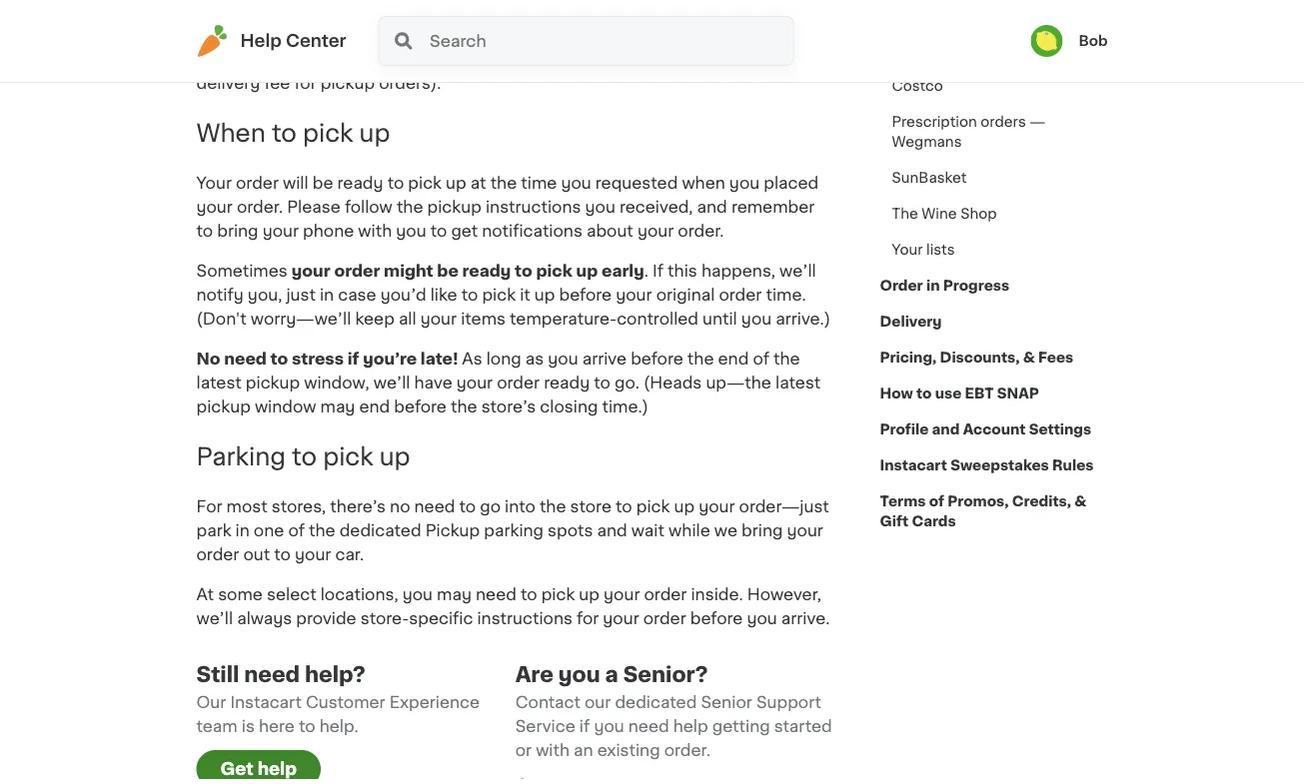Task type: locate. For each thing, give the bounding box(es) containing it.
center
[[286, 32, 346, 49]]

pick
[[196, 51, 230, 67]]

fee"
[[608, 51, 641, 67]]

instacart down profile
[[880, 459, 948, 473]]

1 horizontal spatial bring
[[742, 523, 783, 539]]

— for prescription orders — wegmans
[[1030, 115, 1046, 129]]

to left stress
[[271, 351, 288, 367]]

1 vertical spatial dedicated
[[615, 695, 697, 711]]

at some select locations, you may need to pick up your order inside. however, we'll always provide store-specific instructions for your order before you arrive.
[[196, 587, 830, 627]]

to inside at some select locations, you may need to pick up your order inside. however, we'll always provide store-specific instructions for your order before you arrive.
[[521, 587, 537, 603]]

order up store's
[[497, 375, 540, 391]]

to inside still need help? our instacart customer experience team is here to help.
[[299, 719, 316, 735]]

— inside prescription orders — wegmans
[[1030, 115, 1046, 129]]

help inside button
[[258, 761, 297, 778]]

0 horizontal spatial we'll
[[196, 611, 233, 627]]

may down the window,
[[320, 399, 355, 415]]

dedicated inside for most stores, there's no need to go into the store to pick up your order—just park in one of the dedicated pickup parking spots and wait while we bring your order out to your car.
[[340, 523, 421, 539]]

(heads
[[644, 375, 702, 391]]

of
[[753, 351, 770, 367], [929, 495, 945, 509], [288, 523, 305, 539]]

— for prescription orders — costco
[[1030, 59, 1046, 73]]

for inside the pick up orders from certain retailers have a "pickup fee" (equivalent to a delivery fee for pickup orders).
[[294, 75, 317, 91]]

help inside are you a senior? contact our dedicated senior support service if you need help getting started or with an existing order.
[[673, 719, 708, 735]]

in inside . if this happens, we'll notify you, just in case you'd like to pick it up before your original order time. (don't worry—we'll keep all your items temperature-controlled until you arrive.)
[[320, 287, 334, 303]]

1 vertical spatial be
[[437, 263, 459, 279]]

2 — from the top
[[1030, 115, 1046, 129]]

as
[[462, 351, 482, 367]]

need up here
[[244, 664, 300, 685]]

bring down order—just
[[742, 523, 783, 539]]

1 horizontal spatial dedicated
[[615, 695, 697, 711]]

order left will on the top
[[236, 175, 279, 191]]

you up about
[[585, 199, 616, 215]]

prescription for costco
[[892, 59, 977, 73]]

for
[[294, 75, 317, 91], [577, 611, 599, 627]]

0 vertical spatial your
[[196, 175, 232, 191]]

at
[[196, 587, 214, 603]]

0 horizontal spatial bring
[[217, 223, 258, 239]]

you'd
[[381, 287, 426, 303]]

2 vertical spatial order.
[[664, 743, 711, 759]]

long
[[487, 351, 522, 367]]

ready up "follow"
[[337, 175, 383, 191]]

orders down prescription orders — costco link
[[981, 115, 1026, 129]]

to down parking
[[521, 587, 537, 603]]

2 vertical spatial and
[[597, 523, 627, 539]]

0 horizontal spatial in
[[236, 523, 250, 539]]

"pickup
[[542, 51, 603, 67]]

order. down will on the top
[[237, 199, 283, 215]]

your inside 'as long as you arrive before the end of the latest pickup window, we'll have your order ready to go. (heads up—the latest pickup window may end before the store's closing time.)'
[[457, 375, 493, 391]]

customer
[[306, 695, 386, 711]]

1 vertical spatial we'll
[[374, 375, 410, 391]]

your up senior?
[[603, 611, 639, 627]]

we'll down you're on the top left of the page
[[374, 375, 410, 391]]

no
[[390, 499, 410, 515]]

progress
[[943, 279, 1010, 293]]

ready
[[337, 175, 383, 191], [462, 263, 511, 279], [544, 375, 590, 391]]

if inside are you a senior? contact our dedicated senior support service if you need help getting started or with an existing order.
[[580, 719, 590, 735]]

orders for prescription orders — wegmans
[[981, 115, 1026, 129]]

to down arrive
[[594, 375, 611, 391]]

pickup down no
[[196, 399, 251, 415]]

specific
[[409, 611, 473, 627]]

for most stores, there's no need to go into the store to pick up your order—just park in one of the dedicated pickup parking spots and wait while we bring your order out to your car.
[[196, 499, 830, 563]]

may up specific
[[437, 587, 472, 603]]

1 vertical spatial your
[[892, 243, 923, 257]]

1 horizontal spatial may
[[437, 587, 472, 603]]

experience
[[390, 695, 480, 711]]

1 vertical spatial have
[[414, 375, 453, 391]]

1 horizontal spatial with
[[536, 743, 570, 759]]

of up cards
[[929, 495, 945, 509]]

1 horizontal spatial latest
[[776, 375, 821, 391]]

1 horizontal spatial of
[[753, 351, 770, 367]]

you up "might"
[[396, 223, 426, 239]]

instacart image
[[196, 25, 228, 57]]

instacart up here
[[230, 695, 302, 711]]

2 vertical spatial we'll
[[196, 611, 233, 627]]

0 vertical spatial we'll
[[780, 263, 816, 279]]

sunbasket
[[892, 171, 967, 185]]

up up no
[[380, 445, 410, 469]]

and down use
[[932, 423, 960, 437]]

up inside . if this happens, we'll notify you, just in case you'd like to pick it up before your original order time. (don't worry—we'll keep all your items temperature-controlled until you arrive.)
[[535, 287, 555, 303]]

1 vertical spatial if
[[580, 719, 590, 735]]

be
[[313, 175, 333, 191], [437, 263, 459, 279]]

to
[[739, 51, 755, 67], [272, 121, 297, 145], [388, 175, 404, 191], [196, 223, 213, 239], [431, 223, 447, 239], [515, 263, 533, 279], [462, 287, 478, 303], [271, 351, 288, 367], [594, 375, 611, 391], [917, 387, 932, 401], [292, 445, 317, 469], [459, 499, 476, 515], [616, 499, 632, 515], [274, 547, 291, 563], [521, 587, 537, 603], [299, 719, 316, 735]]

it
[[520, 287, 531, 303]]

1 vertical spatial for
[[577, 611, 599, 627]]

for right fee
[[294, 75, 317, 91]]

0 horizontal spatial help
[[258, 761, 297, 778]]

your down wait on the bottom of the page
[[604, 587, 640, 603]]

your lists link
[[880, 232, 967, 268]]

2 horizontal spatial ready
[[544, 375, 590, 391]]

0 horizontal spatial latest
[[196, 375, 242, 391]]

1 horizontal spatial if
[[580, 719, 590, 735]]

to left go
[[459, 499, 476, 515]]

of inside terms of promos, credits, & gift cards
[[929, 495, 945, 509]]

here
[[259, 719, 295, 735]]

pick left at
[[408, 175, 442, 191]]

instructions up 'are'
[[477, 611, 573, 627]]

1 horizontal spatial your
[[892, 243, 923, 257]]

before down inside.
[[691, 611, 743, 627]]

to inside 'link'
[[917, 387, 932, 401]]

how
[[880, 387, 913, 401]]

costco
[[892, 79, 944, 93]]

about
[[587, 223, 634, 239]]

your left "lists"
[[892, 243, 923, 257]]

time.)
[[602, 399, 649, 415]]

need inside are you a senior? contact our dedicated senior support service if you need help getting started or with an existing order.
[[629, 719, 669, 735]]

get help button
[[196, 751, 321, 780]]

1 — from the top
[[1030, 59, 1046, 73]]

1 horizontal spatial &
[[1075, 495, 1087, 509]]

go.
[[615, 375, 640, 391]]

with down service
[[536, 743, 570, 759]]

with inside are you a senior? contact our dedicated senior support service if you need help getting started or with an existing order.
[[536, 743, 570, 759]]

your down when
[[196, 175, 232, 191]]

get
[[220, 761, 254, 778]]

profile
[[880, 423, 929, 437]]

1 horizontal spatial for
[[577, 611, 599, 627]]

contact
[[516, 695, 581, 711]]

have down late!
[[414, 375, 453, 391]]

still need help? our instacart customer experience team is here to help.
[[196, 664, 480, 735]]

we'll inside 'as long as you arrive before the end of the latest pickup window, we'll have your order ready to go. (heads up—the latest pickup window may end before the store's closing time.)'
[[374, 375, 410, 391]]

end down the window,
[[359, 399, 390, 415]]

and inside for most stores, there's no need to go into the store to pick up your order—just park in one of the dedicated pickup parking spots and wait while we bring your order out to your car.
[[597, 523, 627, 539]]

1 horizontal spatial help
[[673, 719, 708, 735]]

0 vertical spatial have
[[486, 51, 525, 67]]

latest
[[196, 375, 242, 391], [776, 375, 821, 391]]

1 vertical spatial &
[[1075, 495, 1087, 509]]

— inside prescription orders — costco
[[1030, 59, 1046, 73]]

if up an
[[580, 719, 590, 735]]

a left "pickup
[[529, 51, 538, 67]]

need up existing
[[629, 719, 669, 735]]

pickup up get
[[427, 199, 482, 215]]

dedicated down senior?
[[615, 695, 697, 711]]

and for order—just
[[597, 523, 627, 539]]

up up while on the right bottom of the page
[[674, 499, 695, 515]]

prescription inside prescription orders — wegmans
[[892, 115, 977, 129]]

you right until
[[742, 311, 772, 327]]

0 horizontal spatial a
[[529, 51, 538, 67]]

order
[[236, 175, 279, 191], [334, 263, 380, 279], [719, 287, 762, 303], [497, 375, 540, 391], [196, 547, 239, 563], [644, 587, 687, 603], [644, 611, 686, 627]]

before up temperature-
[[559, 287, 612, 303]]

0 horizontal spatial your
[[196, 175, 232, 191]]

0 vertical spatial &
[[1023, 351, 1035, 365]]

2 vertical spatial ready
[[544, 375, 590, 391]]

1 vertical spatial with
[[536, 743, 570, 759]]

1 vertical spatial —
[[1030, 115, 1046, 129]]

orders
[[259, 51, 311, 67], [981, 59, 1026, 73], [981, 115, 1026, 129]]

0 horizontal spatial may
[[320, 399, 355, 415]]

orders inside prescription orders — wegmans
[[981, 115, 1026, 129]]

temperature-
[[510, 311, 617, 327]]

.
[[645, 263, 649, 279]]

0 vertical spatial instructions
[[486, 199, 581, 215]]

& left 'fees'
[[1023, 351, 1035, 365]]

1 vertical spatial instructions
[[477, 611, 573, 627]]

0 vertical spatial of
[[753, 351, 770, 367]]

you inside 'as long as you arrive before the end of the latest pickup window, we'll have your order ready to go. (heads up—the latest pickup window may end before the store's closing time.)'
[[548, 351, 578, 367]]

orders down 'help center'
[[259, 51, 311, 67]]

bring inside for most stores, there's no need to go into the store to pick up your order—just park in one of the dedicated pickup parking spots and wait while we bring your order out to your car.
[[742, 523, 783, 539]]

0 vertical spatial order.
[[237, 199, 283, 215]]

to right 'like'
[[462, 287, 478, 303]]

time.
[[766, 287, 806, 303]]

end up the up—the
[[718, 351, 749, 367]]

you down however,
[[747, 611, 778, 627]]

instacart inside still need help? our instacart customer experience team is here to help.
[[230, 695, 302, 711]]

0 horizontal spatial for
[[294, 75, 317, 91]]

to inside . if this happens, we'll notify you, just in case you'd like to pick it up before your original order time. (don't worry—we'll keep all your items temperature-controlled until you arrive.)
[[462, 287, 478, 303]]

1 vertical spatial end
[[359, 399, 390, 415]]

notifications
[[482, 223, 583, 239]]

0 horizontal spatial dedicated
[[340, 523, 421, 539]]

help down the senior
[[673, 719, 708, 735]]

up left at
[[446, 175, 467, 191]]

pick inside at some select locations, you may need to pick up your order inside. however, we'll always provide store-specific instructions for your order before you arrive.
[[542, 587, 575, 603]]

if up the window,
[[348, 351, 359, 367]]

in right order
[[927, 279, 940, 293]]

0 horizontal spatial of
[[288, 523, 305, 539]]

0 horizontal spatial with
[[358, 223, 392, 239]]

pickup
[[321, 75, 375, 91], [427, 199, 482, 215], [246, 375, 300, 391], [196, 399, 251, 415]]

your inside your order will be ready to pick up at the time you requested when you placed your order. please follow the pickup instructions you received, and remember to bring your phone with you to get notifications about your order.
[[196, 175, 232, 191]]

notify
[[196, 287, 244, 303]]

ready down get
[[462, 263, 511, 279]]

0 vertical spatial —
[[1030, 59, 1046, 73]]

orders inside the pick up orders from certain retailers have a "pickup fee" (equivalent to a delivery fee for pickup orders).
[[259, 51, 311, 67]]

your down as
[[457, 375, 493, 391]]

and down the when
[[697, 199, 728, 215]]

0 vertical spatial ready
[[337, 175, 383, 191]]

— down the user avatar
[[1030, 59, 1046, 73]]

2 prescription from the top
[[892, 115, 977, 129]]

& down rules
[[1075, 495, 1087, 509]]

to up it on the top of page
[[515, 263, 533, 279]]

latest right the up—the
[[776, 375, 821, 391]]

bring up sometimes
[[217, 223, 258, 239]]

order inside . if this happens, we'll notify you, just in case you'd like to pick it up before your original order time. (don't worry—we'll keep all your items temperature-controlled until you arrive.)
[[719, 287, 762, 303]]

prescription orders — costco link
[[880, 48, 1108, 104]]

pick left it on the top of page
[[482, 287, 516, 303]]

for up our at bottom
[[577, 611, 599, 627]]

0 vertical spatial dedicated
[[340, 523, 421, 539]]

car.
[[335, 547, 364, 563]]

order. right existing
[[664, 743, 711, 759]]

— down prescription orders — costco link
[[1030, 115, 1046, 129]]

2 horizontal spatial we'll
[[780, 263, 816, 279]]

help right 'get'
[[258, 761, 297, 778]]

we
[[715, 523, 738, 539]]

up right it on the top of page
[[535, 287, 555, 303]]

2 horizontal spatial and
[[932, 423, 960, 437]]

provide
[[296, 611, 357, 627]]

with down "follow"
[[358, 223, 392, 239]]

of down stores,
[[288, 523, 305, 539]]

you're
[[363, 351, 417, 367]]

& inside terms of promos, credits, & gift cards
[[1075, 495, 1087, 509]]

0 horizontal spatial if
[[348, 351, 359, 367]]

help
[[673, 719, 708, 735], [258, 761, 297, 778]]

a up our at bottom
[[605, 664, 619, 685]]

orders inside prescription orders — costco
[[981, 59, 1026, 73]]

your down 'like'
[[421, 311, 457, 327]]

0 horizontal spatial and
[[597, 523, 627, 539]]

0 horizontal spatial have
[[414, 375, 453, 391]]

1 horizontal spatial have
[[486, 51, 525, 67]]

to right (equivalent
[[739, 51, 755, 67]]

order inside for most stores, there's no need to go into the store to pick up your order—just park in one of the dedicated pickup parking spots and wait while we bring your order out to your car.
[[196, 547, 239, 563]]

0 vertical spatial instacart
[[880, 459, 948, 473]]

prescription inside prescription orders — costco
[[892, 59, 977, 73]]

may
[[320, 399, 355, 415], [437, 587, 472, 603]]

pricing, discounts, & fees link
[[880, 340, 1074, 376]]

instructions inside your order will be ready to pick up at the time you requested when you placed your order. please follow the pickup instructions you received, and remember to bring your phone with you to get notifications about your order.
[[486, 199, 581, 215]]

up
[[234, 51, 255, 67], [359, 121, 390, 145], [446, 175, 467, 191], [576, 263, 598, 279], [535, 287, 555, 303], [380, 445, 410, 469], [674, 499, 695, 515], [579, 587, 600, 603]]

is
[[242, 719, 255, 735]]

order up senior?
[[644, 611, 686, 627]]

&
[[1023, 351, 1035, 365], [1075, 495, 1087, 509]]

get help
[[220, 761, 297, 778]]

0 vertical spatial may
[[320, 399, 355, 415]]

at
[[471, 175, 486, 191]]

0 vertical spatial prescription
[[892, 59, 977, 73]]

up—the
[[706, 375, 772, 391]]

we'll up time. in the right top of the page
[[780, 263, 816, 279]]

be up the please on the left top of page
[[313, 175, 333, 191]]

have inside the pick up orders from certain retailers have a "pickup fee" (equivalent to a delivery fee for pickup orders).
[[486, 51, 525, 67]]

your order will be ready to pick up at the time you requested when you placed your order. please follow the pickup instructions you received, and remember to bring your phone with you to get notifications about your order.
[[196, 175, 819, 239]]

terms of promos, credits, & gift cards
[[880, 495, 1087, 529]]

0 vertical spatial help
[[673, 719, 708, 735]]

1 horizontal spatial end
[[718, 351, 749, 367]]

1 horizontal spatial we'll
[[374, 375, 410, 391]]

order. up this
[[678, 223, 724, 239]]

0 horizontal spatial be
[[313, 175, 333, 191]]

you up our at bottom
[[559, 664, 600, 685]]

rules
[[1053, 459, 1094, 473]]

1 vertical spatial ready
[[462, 263, 511, 279]]

0 horizontal spatial ready
[[337, 175, 383, 191]]

1 vertical spatial instacart
[[230, 695, 302, 711]]

with inside your order will be ready to pick up at the time you requested when you placed your order. please follow the pickup instructions you received, and remember to bring your phone with you to get notifications about your order.
[[358, 223, 392, 239]]

need
[[224, 351, 267, 367], [414, 499, 455, 515], [476, 587, 517, 603], [244, 664, 300, 685], [629, 719, 669, 735]]

your down the please on the left top of page
[[263, 223, 299, 239]]

0 vertical spatial with
[[358, 223, 392, 239]]

and inside your order will be ready to pick up at the time you requested when you placed your order. please follow the pickup instructions you received, and remember to bring your phone with you to get notifications about your order.
[[697, 199, 728, 215]]

late!
[[421, 351, 458, 367]]

from
[[315, 51, 353, 67]]

instructions inside at some select locations, you may need to pick up your order inside. however, we'll always provide store-specific instructions for your order before you arrive.
[[477, 611, 573, 627]]

we'll inside . if this happens, we'll notify you, just in case you'd like to pick it up before your original order time. (don't worry—we'll keep all your items temperature-controlled until you arrive.)
[[780, 263, 816, 279]]

cards
[[912, 515, 956, 529]]

and for placed
[[697, 199, 728, 215]]

discounts,
[[940, 351, 1020, 365]]

you up remember
[[730, 175, 760, 191]]

1 vertical spatial help
[[258, 761, 297, 778]]

user avatar image
[[1031, 25, 1063, 57]]

instacart
[[880, 459, 948, 473], [230, 695, 302, 711]]

before inside at some select locations, you may need to pick up your order inside. however, we'll always provide store-specific instructions for your order before you arrive.
[[691, 611, 743, 627]]

retailers
[[417, 51, 482, 67]]

1 horizontal spatial and
[[697, 199, 728, 215]]

prescription
[[892, 59, 977, 73], [892, 115, 977, 129]]

1 vertical spatial may
[[437, 587, 472, 603]]

you
[[561, 175, 592, 191], [730, 175, 760, 191], [585, 199, 616, 215], [396, 223, 426, 239], [742, 311, 772, 327], [548, 351, 578, 367], [403, 587, 433, 603], [747, 611, 778, 627], [559, 664, 600, 685], [594, 719, 624, 735]]

—
[[1030, 59, 1046, 73], [1030, 115, 1046, 129]]

there's
[[330, 499, 386, 515]]

ready inside your order will be ready to pick up at the time you requested when you placed your order. please follow the pickup instructions you received, and remember to bring your phone with you to get notifications about your order.
[[337, 175, 383, 191]]

be up 'like'
[[437, 263, 459, 279]]

instructions up notifications
[[486, 199, 581, 215]]

to right the store
[[616, 499, 632, 515]]

0 vertical spatial be
[[313, 175, 333, 191]]

0 horizontal spatial instacart
[[230, 695, 302, 711]]

up inside the pick up orders from certain retailers have a "pickup fee" (equivalent to a delivery fee for pickup orders).
[[234, 51, 255, 67]]

0 vertical spatial bring
[[217, 223, 258, 239]]

1 vertical spatial of
[[929, 495, 945, 509]]

prescription orders — costco
[[892, 59, 1046, 93]]

your inside your lists link
[[892, 243, 923, 257]]

2 vertical spatial of
[[288, 523, 305, 539]]

for
[[196, 499, 222, 515]]

if
[[653, 263, 664, 279]]

instructions
[[486, 199, 581, 215], [477, 611, 573, 627]]

orders for prescription orders — costco
[[981, 59, 1026, 73]]

1 horizontal spatial in
[[320, 287, 334, 303]]

0 vertical spatial if
[[348, 351, 359, 367]]

pickup inside your order will be ready to pick up at the time you requested when you placed your order. please follow the pickup instructions you received, and remember to bring your phone with you to get notifications about your order.
[[427, 199, 482, 215]]

you right the as on the top left of the page
[[548, 351, 578, 367]]

for inside at some select locations, you may need to pick up your order inside. however, we'll always provide store-specific instructions for your order before you arrive.
[[577, 611, 599, 627]]

pick up wait on the bottom of the page
[[637, 499, 670, 515]]

1 vertical spatial prescription
[[892, 115, 977, 129]]

to right here
[[299, 719, 316, 735]]

of inside 'as long as you arrive before the end of the latest pickup window, we'll have your order ready to go. (heads up—the latest pickup window may end before the store's closing time.)'
[[753, 351, 770, 367]]

prescription orders — wegmans
[[892, 115, 1046, 149]]

of up the up—the
[[753, 351, 770, 367]]

0 vertical spatial for
[[294, 75, 317, 91]]

1 vertical spatial bring
[[742, 523, 783, 539]]

1 prescription from the top
[[892, 59, 977, 73]]

0 vertical spatial and
[[697, 199, 728, 215]]

(equivalent
[[645, 51, 735, 67]]

delivery
[[196, 75, 260, 91]]

2 horizontal spatial of
[[929, 495, 945, 509]]

may inside at some select locations, you may need to pick up your order inside. however, we'll always provide store-specific instructions for your order before you arrive.
[[437, 587, 472, 603]]

0 horizontal spatial end
[[359, 399, 390, 415]]

1 horizontal spatial instacart
[[880, 459, 948, 473]]

park
[[196, 523, 231, 539]]

keep
[[355, 311, 395, 327]]

up down orders).
[[359, 121, 390, 145]]

1 horizontal spatial a
[[605, 664, 619, 685]]



Task type: vqa. For each thing, say whether or not it's contained in the screenshot.
12 Ct
no



Task type: describe. For each thing, give the bounding box(es) containing it.
instacart sweepstakes rules
[[880, 459, 1094, 473]]

no
[[196, 351, 221, 367]]

the right at
[[491, 175, 517, 191]]

arrive
[[583, 351, 627, 367]]

are
[[516, 664, 554, 685]]

your up we
[[699, 499, 735, 515]]

your up sometimes
[[196, 199, 233, 215]]

up inside for most stores, there's no need to go into the store to pick up your order—just park in one of the dedicated pickup parking spots and wait while we bring your order out to your car.
[[674, 499, 695, 515]]

Search search field
[[428, 17, 793, 65]]

pick inside for most stores, there's no need to go into the store to pick up your order—just park in one of the dedicated pickup parking spots and wait while we bring your order out to your car.
[[637, 499, 670, 515]]

when to pick up
[[196, 121, 390, 145]]

ready inside 'as long as you arrive before the end of the latest pickup window, we'll have your order ready to go. (heads up—the latest pickup window may end before the store's closing time.)'
[[544, 375, 590, 391]]

order up case
[[334, 263, 380, 279]]

controlled
[[617, 311, 699, 327]]

original
[[656, 287, 715, 303]]

inside.
[[691, 587, 743, 603]]

your left the "car."
[[295, 547, 331, 563]]

please
[[287, 199, 341, 215]]

need inside for most stores, there's no need to go into the store to pick up your order—just park in one of the dedicated pickup parking spots and wait while we bring your order out to your car.
[[414, 499, 455, 515]]

like
[[431, 287, 458, 303]]

your for your lists
[[892, 243, 923, 257]]

to up "follow"
[[388, 175, 404, 191]]

pricing,
[[880, 351, 937, 365]]

get
[[451, 223, 478, 239]]

locations,
[[321, 587, 399, 603]]

need inside at some select locations, you may need to pick up your order inside. however, we'll always provide store-specific instructions for your order before you arrive.
[[476, 587, 517, 603]]

sometimes your order might be ready to pick up early
[[196, 263, 645, 279]]

you inside . if this happens, we'll notify you, just in case you'd like to pick it up before your original order time. (don't worry—we'll keep all your items temperature-controlled until you arrive.)
[[742, 311, 772, 327]]

your down early
[[616, 287, 652, 303]]

the down stores,
[[309, 523, 336, 539]]

your down order—just
[[787, 523, 824, 539]]

the up spots
[[540, 499, 566, 515]]

when
[[196, 121, 266, 145]]

in inside for most stores, there's no need to go into the store to pick up your order—just park in one of the dedicated pickup parking spots and wait while we bring your order out to your car.
[[236, 523, 250, 539]]

snap
[[998, 387, 1040, 401]]

pricing, discounts, & fees
[[880, 351, 1074, 365]]

go
[[480, 499, 501, 515]]

order inside your order will be ready to pick up at the time you requested when you placed your order. please follow the pickup instructions you received, and remember to bring your phone with you to get notifications about your order.
[[236, 175, 279, 191]]

up inside your order will be ready to pick up at the time you requested when you placed your order. please follow the pickup instructions you received, and remember to bring your phone with you to get notifications about your order.
[[446, 175, 467, 191]]

delivery
[[880, 315, 942, 329]]

time
[[521, 175, 557, 191]]

to inside 'as long as you arrive before the end of the latest pickup window, we'll have your order ready to go. (heads up—the latest pickup window may end before the store's closing time.)'
[[594, 375, 611, 391]]

be inside your order will be ready to pick up at the time you requested when you placed your order. please follow the pickup instructions you received, and remember to bring your phone with you to get notifications about your order.
[[313, 175, 333, 191]]

up left early
[[576, 263, 598, 279]]

2 latest from the left
[[776, 375, 821, 391]]

profile and account settings
[[880, 423, 1092, 437]]

1 horizontal spatial ready
[[462, 263, 511, 279]]

1 latest from the left
[[196, 375, 242, 391]]

select
[[267, 587, 317, 603]]

you up specific
[[403, 587, 433, 603]]

requested
[[596, 175, 678, 191]]

account
[[963, 423, 1026, 437]]

all
[[399, 311, 417, 327]]

pick down notifications
[[536, 263, 573, 279]]

order in progress
[[880, 279, 1010, 293]]

0 vertical spatial end
[[718, 351, 749, 367]]

always
[[237, 611, 292, 627]]

the up the (heads
[[688, 351, 714, 367]]

worry—we'll
[[251, 311, 351, 327]]

order in progress link
[[880, 268, 1010, 304]]

placed
[[764, 175, 819, 191]]

order. inside are you a senior? contact our dedicated senior support service if you need help getting started or with an existing order.
[[664, 743, 711, 759]]

one
[[254, 523, 284, 539]]

instacart sweepstakes rules link
[[880, 448, 1094, 484]]

terms of promos, credits, & gift cards link
[[880, 484, 1108, 540]]

store
[[570, 499, 612, 515]]

to inside the pick up orders from certain retailers have a "pickup fee" (equivalent to a delivery fee for pickup orders).
[[739, 51, 755, 67]]

will
[[283, 175, 309, 191]]

to down fee
[[272, 121, 297, 145]]

before inside . if this happens, we'll notify you, just in case you'd like to pick it up before your original order time. (don't worry—we'll keep all your items temperature-controlled until you arrive.)
[[559, 287, 612, 303]]

store's
[[481, 399, 536, 415]]

sweepstakes
[[951, 459, 1049, 473]]

orders).
[[379, 75, 441, 91]]

pickup up window
[[246, 375, 300, 391]]

pick up there's at the left bottom
[[323, 445, 373, 469]]

your down received,
[[638, 223, 674, 239]]

as long as you arrive before the end of the latest pickup window, we'll have your order ready to go. (heads up—the latest pickup window may end before the store's closing time.)
[[196, 351, 821, 415]]

your lists
[[892, 243, 955, 257]]

wait
[[631, 523, 665, 539]]

getting
[[712, 719, 770, 735]]

credits,
[[1012, 495, 1072, 509]]

0 horizontal spatial &
[[1023, 351, 1035, 365]]

your for your order will be ready to pick up at the time you requested when you placed your order. please follow the pickup instructions you received, and remember to bring your phone with you to get notifications about your order.
[[196, 175, 232, 191]]

need inside still need help? our instacart customer experience team is here to help.
[[244, 664, 300, 685]]

of inside for most stores, there's no need to go into the store to pick up your order—just park in one of the dedicated pickup parking spots and wait while we bring your order out to your car.
[[288, 523, 305, 539]]

fees
[[1039, 351, 1074, 365]]

(don't
[[196, 311, 247, 327]]

spots
[[548, 523, 593, 539]]

help center
[[240, 32, 346, 49]]

a inside are you a senior? contact our dedicated senior support service if you need help getting started or with an existing order.
[[605, 664, 619, 685]]

may inside 'as long as you arrive before the end of the latest pickup window, we'll have your order ready to go. (heads up—the latest pickup window may end before the store's closing time.)'
[[320, 399, 355, 415]]

bob
[[1079, 34, 1108, 48]]

our
[[585, 695, 611, 711]]

prescription for wegmans
[[892, 115, 977, 129]]

2 horizontal spatial in
[[927, 279, 940, 293]]

order inside 'as long as you arrive before the end of the latest pickup window, we'll have your order ready to go. (heads up—the latest pickup window may end before the store's closing time.)'
[[497, 375, 540, 391]]

1 vertical spatial order.
[[678, 223, 724, 239]]

1 vertical spatial and
[[932, 423, 960, 437]]

most
[[227, 499, 268, 515]]

our
[[196, 695, 226, 711]]

sometimes
[[196, 263, 288, 279]]

to up sometimes
[[196, 223, 213, 239]]

need right no
[[224, 351, 267, 367]]

before down late!
[[394, 399, 447, 415]]

have inside 'as long as you arrive before the end of the latest pickup window, we'll have your order ready to go. (heads up—the latest pickup window may end before the store's closing time.)'
[[414, 375, 453, 391]]

to left get
[[431, 223, 447, 239]]

the left store's
[[451, 399, 477, 415]]

or
[[516, 743, 532, 759]]

how to use ebt snap link
[[880, 376, 1040, 412]]

the wine shop
[[892, 207, 997, 221]]

order left inside.
[[644, 587, 687, 603]]

profile and account settings link
[[880, 412, 1092, 448]]

pick up will on the top
[[303, 121, 353, 145]]

into
[[505, 499, 536, 515]]

window
[[255, 399, 316, 415]]

bring inside your order will be ready to pick up at the time you requested when you placed your order. please follow the pickup instructions you received, and remember to bring your phone with you to get notifications about your order.
[[217, 223, 258, 239]]

service
[[516, 719, 576, 735]]

gift
[[880, 515, 909, 529]]

however,
[[747, 587, 822, 603]]

parking
[[484, 523, 544, 539]]

order—just
[[739, 499, 830, 515]]

order
[[880, 279, 923, 293]]

to right out
[[274, 547, 291, 563]]

your up just
[[292, 263, 331, 279]]

the wine shop link
[[880, 196, 1009, 232]]

when
[[682, 175, 726, 191]]

follow
[[345, 199, 393, 215]]

pick inside your order will be ready to pick up at the time you requested when you placed your order. please follow the pickup instructions you received, and remember to bring your phone with you to get notifications about your order.
[[408, 175, 442, 191]]

an
[[574, 743, 593, 759]]

help center link
[[196, 25, 346, 57]]

help.
[[320, 719, 359, 735]]

the right "follow"
[[397, 199, 423, 215]]

1 horizontal spatial be
[[437, 263, 459, 279]]

2 horizontal spatial a
[[759, 51, 769, 67]]

before up the (heads
[[631, 351, 684, 367]]

certain
[[357, 51, 413, 67]]

to up stores,
[[292, 445, 317, 469]]

you down our at bottom
[[594, 719, 624, 735]]

the down arrive.)
[[774, 351, 800, 367]]

early
[[602, 263, 645, 279]]

stores,
[[272, 499, 326, 515]]

pick inside . if this happens, we'll notify you, just in case you'd like to pick it up before your original order time. (don't worry—we'll keep all your items temperature-controlled until you arrive.)
[[482, 287, 516, 303]]

delivery link
[[880, 304, 942, 340]]

lists
[[927, 243, 955, 257]]

stress
[[292, 351, 344, 367]]

dedicated inside are you a senior? contact our dedicated senior support service if you need help getting started or with an existing order.
[[615, 695, 697, 711]]

store-
[[361, 611, 409, 627]]

some
[[218, 587, 263, 603]]

pickup inside the pick up orders from certain retailers have a "pickup fee" (equivalent to a delivery fee for pickup orders).
[[321, 75, 375, 91]]

you right time
[[561, 175, 592, 191]]

wegmans
[[892, 135, 962, 149]]

the
[[892, 207, 918, 221]]

promos,
[[948, 495, 1009, 509]]

we'll inside at some select locations, you may need to pick up your order inside. however, we'll always provide store-specific instructions for your order before you arrive.
[[196, 611, 233, 627]]

up inside at some select locations, you may need to pick up your order inside. however, we'll always provide store-specific instructions for your order before you arrive.
[[579, 587, 600, 603]]

terms
[[880, 495, 926, 509]]



